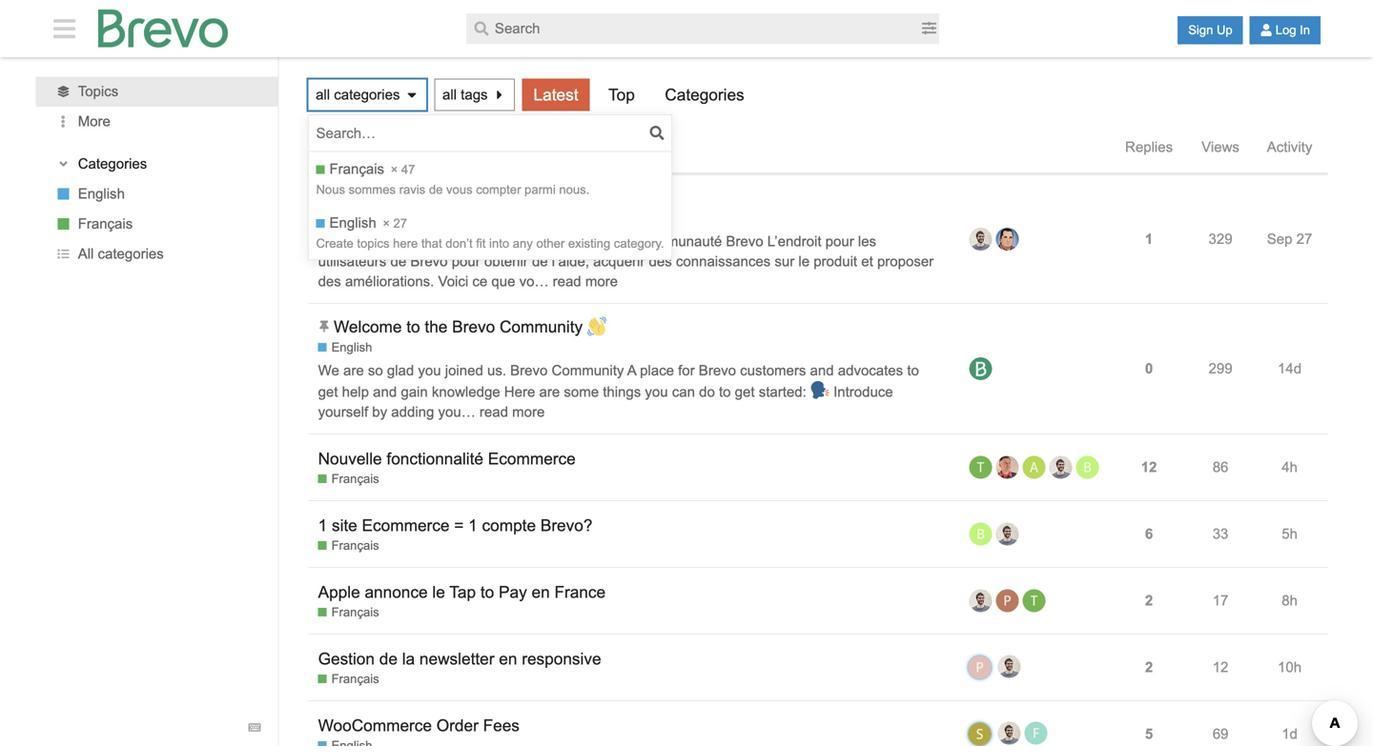 Task type: vqa. For each thing, say whether or not it's contained in the screenshot.
SEARCH FIELD containing Search
no



Task type: describe. For each thing, give the bounding box(es) containing it.
français for 1
[[331, 539, 379, 553]]

top
[[608, 86, 635, 104]]

user image
[[1260, 24, 1273, 36]]

knowledge
[[432, 384, 500, 400]]

peggy - frequent poster image
[[996, 590, 1019, 613]]

0
[[1145, 361, 1153, 377]]

1 horizontal spatial des
[[649, 254, 672, 270]]

english for right 'english' link
[[331, 340, 372, 355]]

2 button for apple annonce le tap to pay en france
[[1140, 580, 1158, 623]]

here
[[504, 384, 535, 400]]

ahudavert - original poster image for 2
[[969, 590, 992, 613]]

33
[[1213, 526, 1229, 542]]

this topic is pinned for you; it will display at the top of its category image for bienvenue
[[318, 192, 330, 204]]

apple annonce le tap to pay en france link
[[318, 569, 606, 616]]

dans
[[416, 189, 452, 207]]

5 button
[[1140, 713, 1158, 747]]

1 horizontal spatial pour
[[826, 234, 854, 250]]

le inside nous sommes ravis de vous compter parmi nous.   communauté brevo l'endroit pour les utilisateurs de brevo pour obtenir de l'aide, acquérir des connaissances sur le produit et proposer des améliorations.   voici ce que vo…
[[799, 254, 810, 270]]

4h
[[1282, 460, 1298, 475]]

1 horizontal spatial 1
[[468, 517, 478, 535]]

6 button
[[1140, 513, 1158, 556]]

brevo up connaissances
[[726, 234, 763, 250]]

newsletter
[[420, 650, 494, 668]]

améliorations.
[[345, 274, 434, 290]]

0 button
[[1140, 348, 1158, 391]]

latest
[[534, 86, 578, 104]]

14d link
[[1273, 347, 1307, 391]]

sign
[[1188, 23, 1213, 37]]

france
[[554, 584, 606, 602]]

you…
[[438, 404, 476, 420]]

appcrazee - most recent poster image
[[996, 228, 1019, 251]]

gain
[[401, 384, 428, 400]]

sign up
[[1188, 23, 1233, 37]]

4h link
[[1277, 445, 1303, 490]]

5h
[[1282, 526, 1298, 542]]

place
[[640, 363, 674, 379]]

brevo?
[[541, 517, 593, 535]]

1 vertical spatial en
[[499, 650, 517, 668]]

utilisateurs
[[318, 254, 387, 270]]

la for newsletter
[[402, 650, 415, 668]]

hide sidebar image
[[48, 16, 81, 41]]

0 vertical spatial search image
[[474, 21, 489, 36]]

0 vertical spatial more
[[585, 274, 618, 290]]

que
[[491, 274, 515, 290]]

français up all categories
[[78, 216, 133, 232]]

nouvelle fonctionnalité ecommerce
[[318, 450, 576, 468]]

we
[[318, 363, 339, 379]]

all categories
[[316, 87, 400, 103]]

français link for apple
[[318, 604, 379, 622]]

0 horizontal spatial and
[[373, 384, 397, 400]]

69
[[1213, 727, 1229, 743]]

topic
[[318, 139, 351, 155]]

brexor - original poster image
[[969, 523, 992, 546]]

sep 27 link
[[1262, 217, 1317, 261]]

all categories link
[[36, 239, 278, 269]]

brevo community image
[[98, 10, 228, 48]]

ellipsis v image
[[54, 115, 73, 128]]

customers
[[740, 363, 806, 379]]

system - original poster, most recent poster image
[[969, 358, 992, 381]]

joined
[[445, 363, 483, 379]]

l'aide,
[[552, 254, 589, 270]]

brevo down ravis in the left top of the page
[[410, 254, 448, 270]]

communauté
[[474, 189, 569, 207]]

more
[[78, 114, 111, 129]]

proposer
[[877, 254, 934, 270]]

sep
[[1267, 231, 1293, 247]]

community inside we are so glad you joined us.   brevo community a place for brevo customers and advocates to get help and gain knowledge   here are some things you can do to get started:
[[552, 363, 624, 379]]

produit
[[814, 254, 857, 270]]

ecommerce for fonctionnalité
[[488, 450, 576, 468]]

fibo - frequent poster image
[[1025, 722, 1048, 745]]

nouvelle fonctionnalité ecommerce link
[[318, 436, 576, 482]]

ahudavert - most recent poster image
[[996, 523, 1019, 546]]

site
[[332, 517, 357, 535]]

fonctionnalité
[[387, 450, 483, 468]]

sur
[[775, 254, 795, 270]]

1 horizontal spatial english link
[[318, 339, 372, 356]]

gestion de la newsletter en responsive link
[[318, 636, 601, 683]]

nous sommes ravis de vous compter parmi nous.   communauté brevo l'endroit pour les utilisateurs de brevo pour obtenir de l'aide, acquérir des connaissances sur le produit et proposer des améliorations.   voici ce que vo…
[[318, 234, 934, 290]]

we are so glad you joined us.   brevo community a place for brevo customers and advocates to get help and gain knowledge   here are some things you can do to get started:
[[318, 363, 919, 400]]

1 vertical spatial read
[[480, 404, 508, 420]]

activity
[[1267, 139, 1312, 155]]

bienvenue dans la communauté brevo! link
[[334, 175, 621, 222]]

8h link
[[1277, 579, 1303, 623]]

to right advocates
[[907, 363, 919, 379]]

Search… search field
[[316, 119, 646, 148]]

categories for all categories
[[334, 87, 400, 103]]

1 radio item from the top
[[309, 152, 671, 206]]

aphrodizlove - frequent poster image
[[1023, 456, 1046, 479]]

1 horizontal spatial are
[[539, 384, 560, 400]]

français for apple
[[331, 606, 379, 620]]

welcome to the brevo community link
[[334, 304, 606, 351]]

welcome
[[334, 318, 402, 336]]

peggy9 - original poster, most recent poster image
[[968, 656, 992, 681]]

latest link
[[522, 79, 590, 111]]

ahudavert - frequent poster image for woocommerce order fees
[[998, 722, 1021, 745]]

shakesmcquakes - original poster, most recent poster image
[[968, 722, 992, 747]]

open advanced search image
[[922, 21, 937, 35]]

12 inside button
[[1141, 460, 1157, 475]]

0 vertical spatial english link
[[36, 179, 278, 209]]

ahudavert - original poster image for 1
[[969, 228, 992, 251]]

categories inside dropdown button
[[78, 156, 147, 172]]

l'endroit
[[767, 234, 822, 250]]

bienvenue dans la communauté brevo!
[[334, 189, 621, 207]]

2 for gestion de la newsletter en responsive
[[1145, 660, 1153, 676]]

all
[[78, 246, 94, 262]]

activity button
[[1256, 122, 1328, 174]]

6
[[1145, 526, 1153, 542]]

topics link
[[36, 77, 278, 107]]

replies
[[1125, 139, 1173, 155]]

1 vertical spatial des
[[318, 274, 341, 290]]

introduce yourself by adding you…
[[318, 384, 893, 420]]

0 horizontal spatial read more
[[480, 404, 545, 420]]

1d link
[[1277, 712, 1303, 747]]

all for all tags
[[442, 87, 457, 103]]

10h
[[1278, 660, 1302, 676]]

adding
[[391, 404, 434, 420]]

views button
[[1185, 122, 1256, 174]]

1 vertical spatial 12
[[1213, 660, 1229, 676]]

english for topmost 'english' link
[[78, 186, 125, 202]]

français down bienvenue at left
[[331, 211, 379, 225]]

1 horizontal spatial categories
[[665, 86, 744, 104]]

et
[[861, 254, 873, 270]]

thierry - original poster image
[[969, 456, 992, 479]]

nous
[[318, 234, 352, 250]]

0 horizontal spatial pour
[[452, 254, 480, 270]]

communauté
[[636, 234, 722, 250]]

1 horizontal spatial you
[[645, 384, 668, 400]]

14d
[[1278, 361, 1302, 377]]

by
[[372, 404, 387, 420]]

order
[[437, 717, 479, 735]]

to inside apple annonce le tap to pay en france link
[[480, 584, 494, 602]]

0 horizontal spatial are
[[343, 363, 364, 379]]



Task type: locate. For each thing, give the bounding box(es) containing it.
list image
[[58, 249, 69, 260]]

woocommerce order fees link
[[318, 703, 520, 747]]

1 vertical spatial community
[[552, 363, 624, 379]]

de up améliorations.
[[390, 254, 406, 270]]

le left tap
[[432, 584, 445, 602]]

0 vertical spatial read
[[553, 274, 581, 290]]

categories down search text box
[[665, 86, 744, 104]]

do
[[699, 384, 715, 400]]

community
[[500, 318, 583, 336], [552, 363, 624, 379]]

1 vertical spatial ahudavert - original poster image
[[969, 590, 992, 613]]

categories for all categories
[[98, 246, 164, 262]]

up
[[1217, 23, 1233, 37]]

ecommerce
[[488, 450, 576, 468], [362, 517, 450, 535]]

are right here
[[539, 384, 560, 400]]

en
[[532, 584, 550, 602], [499, 650, 517, 668]]

more down here
[[512, 404, 545, 420]]

voici
[[438, 274, 468, 290]]

la left newsletter
[[402, 650, 415, 668]]

12 right brexor - most recent poster image
[[1141, 460, 1157, 475]]

français for gestion
[[331, 672, 379, 687]]

read
[[553, 274, 581, 290], [480, 404, 508, 420]]

yourself
[[318, 404, 368, 420]]

2 button down 6 button
[[1140, 580, 1158, 623]]

1 vertical spatial more
[[512, 404, 545, 420]]

pour up produit in the top right of the page
[[826, 234, 854, 250]]

woocommerce
[[318, 717, 432, 735]]

17
[[1213, 593, 1229, 609]]

read more down l'aide,
[[553, 274, 618, 290]]

english down welcome
[[331, 340, 372, 355]]

1 horizontal spatial read
[[553, 274, 581, 290]]

2 down 6 button
[[1145, 593, 1153, 609]]

1 vertical spatial you
[[645, 384, 668, 400]]

0 horizontal spatial english
[[78, 186, 125, 202]]

vous
[[468, 234, 498, 250]]

1 this topic is pinned for you; it will display at the top of its category image from the top
[[318, 192, 330, 204]]

brevo inside welcome to the brevo community link
[[452, 318, 495, 336]]

english up the all
[[78, 186, 125, 202]]

2 horizontal spatial 1
[[1145, 231, 1153, 247]]

les
[[858, 234, 876, 250]]

0 horizontal spatial english link
[[36, 179, 278, 209]]

2 2 from the top
[[1145, 660, 1153, 676]]

2 this topic is pinned for you; it will display at the top of its category image from the top
[[318, 321, 330, 333]]

français down nouvelle at the left
[[331, 472, 379, 486]]

views
[[1202, 139, 1240, 155]]

sommes
[[355, 234, 410, 250]]

0 horizontal spatial 12
[[1141, 460, 1157, 475]]

this topic is pinned for you; it will display at the top of its category image for welcome
[[318, 321, 330, 333]]

0 vertical spatial this topic is pinned for you; it will display at the top of its category image
[[318, 192, 330, 204]]

phil40250 - frequent poster image
[[996, 456, 1019, 479]]

you
[[418, 363, 441, 379], [645, 384, 668, 400]]

and up 'by'
[[373, 384, 397, 400]]

2
[[1145, 593, 1153, 609], [1145, 660, 1153, 676]]

1 site ecommerce = 1 compte brevo? link
[[318, 502, 593, 549]]

more down acquérir
[[585, 274, 618, 290]]

de right ravis in the left top of the page
[[448, 234, 464, 250]]

1 vertical spatial and
[[373, 384, 397, 400]]

brevo up 'do'
[[699, 363, 736, 379]]

français link for 1
[[318, 537, 379, 555]]

read down here
[[480, 404, 508, 420]]

to inside welcome to the brevo community link
[[406, 318, 420, 336]]

log in button
[[1250, 16, 1321, 44]]

in
[[1300, 23, 1310, 37]]

main content
[[36, 57, 1338, 747]]

2 ahudavert - original poster image from the top
[[969, 590, 992, 613]]

keyboard shortcuts image
[[248, 722, 261, 734]]

0 horizontal spatial all
[[316, 87, 330, 103]]

so
[[368, 363, 383, 379]]

1 vertical spatial ecommerce
[[362, 517, 450, 535]]

ahudavert - frequent poster image left the fibo - frequent poster icon
[[998, 722, 1021, 745]]

0 vertical spatial categories
[[334, 87, 400, 103]]

1 for 1
[[1145, 231, 1153, 247]]

0 vertical spatial 2
[[1145, 593, 1153, 609]]

2 button up 5 button
[[1140, 647, 1158, 690]]

apple
[[318, 584, 360, 602]]

1 vertical spatial english
[[331, 340, 372, 355]]

1 horizontal spatial en
[[532, 584, 550, 602]]

main content containing latest
[[36, 57, 1338, 747]]

1 vertical spatial pour
[[452, 254, 480, 270]]

0 vertical spatial read more
[[553, 274, 618, 290]]

la right dans
[[456, 189, 469, 207]]

ahudavert - frequent poster image for gestion de la newsletter en responsive
[[998, 656, 1021, 679]]

1 site ecommerce = 1 compte brevo?
[[318, 517, 593, 535]]

1 vertical spatial english link
[[318, 339, 372, 356]]

search image up tags
[[474, 21, 489, 36]]

you up gain
[[418, 363, 441, 379]]

0 horizontal spatial categories
[[78, 156, 147, 172]]

0 vertical spatial la
[[456, 189, 469, 207]]

you down the place
[[645, 384, 668, 400]]

8h
[[1282, 593, 1298, 609]]

5h link
[[1277, 512, 1303, 557]]

0 vertical spatial ahudavert - frequent poster image
[[1050, 456, 1072, 479]]

Search text field
[[466, 13, 919, 44]]

to left the
[[406, 318, 420, 336]]

1 vertical spatial are
[[539, 384, 560, 400]]

ahudavert - frequent poster image right "aphrodizlove - frequent poster" icon
[[1050, 456, 1072, 479]]

en right the pay
[[532, 584, 550, 602]]

1 vertical spatial categories
[[98, 246, 164, 262]]

english link
[[36, 179, 278, 209], [318, 339, 372, 356]]

0 vertical spatial community
[[500, 318, 583, 336]]

français down gestion
[[331, 672, 379, 687]]

0 vertical spatial 2 button
[[1140, 580, 1158, 623]]

started:
[[759, 384, 807, 400]]

5
[[1145, 727, 1153, 743]]

français link down gestion
[[318, 671, 379, 688]]

ecommerce for site
[[362, 517, 450, 535]]

1 button
[[1140, 218, 1158, 261]]

1 horizontal spatial get
[[735, 384, 755, 400]]

read down l'aide,
[[553, 274, 581, 290]]

12 button
[[1136, 446, 1162, 489]]

0 vertical spatial en
[[532, 584, 550, 602]]

1 vertical spatial categories
[[78, 156, 147, 172]]

français link down the apple
[[318, 604, 379, 622]]

ahudavert - frequent poster image
[[1050, 456, 1072, 479], [998, 656, 1021, 679], [998, 722, 1021, 745]]

community up some
[[552, 363, 624, 379]]

français down the apple
[[331, 606, 379, 620]]

glad
[[387, 363, 414, 379]]

1 ahudavert - original poster image from the top
[[969, 228, 992, 251]]

0 vertical spatial english
[[78, 186, 125, 202]]

welcome to the brevo community
[[334, 318, 587, 336]]

all categories
[[78, 246, 164, 262]]

de right gestion
[[379, 650, 398, 668]]

sep 27
[[1267, 231, 1313, 247]]

0 vertical spatial you
[[418, 363, 441, 379]]

layer group image
[[58, 86, 69, 97]]

1 left site
[[318, 517, 327, 535]]

search image
[[474, 21, 489, 36], [650, 126, 664, 140]]

français
[[331, 211, 379, 225], [78, 216, 133, 232], [331, 472, 379, 486], [331, 539, 379, 553], [331, 606, 379, 620], [331, 672, 379, 687]]

0 horizontal spatial la
[[402, 650, 415, 668]]

1 right '='
[[468, 517, 478, 535]]

2 radio item from the top
[[309, 206, 671, 259]]

categories up topic on the left top
[[334, 87, 400, 103]]

categories down more
[[78, 156, 147, 172]]

acquérir
[[593, 254, 645, 270]]

0 horizontal spatial you
[[418, 363, 441, 379]]

0 vertical spatial and
[[810, 363, 834, 379]]

1 horizontal spatial read more
[[553, 274, 618, 290]]

pour up the voici
[[452, 254, 480, 270]]

brevo up here
[[510, 363, 548, 379]]

ahudavert - original poster image left peggy - frequent poster image
[[969, 590, 992, 613]]

compte
[[482, 517, 536, 535]]

tap
[[449, 584, 476, 602]]

2 vertical spatial ahudavert - frequent poster image
[[998, 722, 1021, 745]]

search image down categories link
[[650, 126, 664, 140]]

to
[[406, 318, 420, 336], [907, 363, 919, 379], [719, 384, 731, 400], [480, 584, 494, 602]]

1 vertical spatial la
[[402, 650, 415, 668]]

all
[[316, 87, 330, 103], [442, 87, 457, 103]]

1 vertical spatial ahudavert - frequent poster image
[[998, 656, 1021, 679]]

things
[[603, 384, 641, 400]]

radio item
[[309, 152, 671, 206], [309, 206, 671, 259]]

2 all from the left
[[442, 87, 457, 103]]

connaissances
[[676, 254, 771, 270]]

menu
[[309, 152, 671, 259]]

ahudavert - original poster image
[[969, 228, 992, 251], [969, 590, 992, 613]]

en right newsletter
[[499, 650, 517, 668]]

français link down site
[[318, 537, 379, 555]]

0 vertical spatial are
[[343, 363, 364, 379]]

ahudavert - original poster image left appcrazee - most recent poster image in the right of the page
[[969, 228, 992, 251]]

english link down categories dropdown button
[[36, 179, 278, 209]]

=
[[454, 517, 464, 535]]

topics
[[78, 83, 118, 99]]

replies button
[[1113, 122, 1185, 174]]

1 horizontal spatial categories
[[334, 87, 400, 103]]

all for all categories
[[316, 87, 330, 103]]

1 vertical spatial 2 button
[[1140, 647, 1158, 690]]

12 down the 17
[[1213, 660, 1229, 676]]

0 horizontal spatial en
[[499, 650, 517, 668]]

1 horizontal spatial le
[[799, 254, 810, 270]]

0 vertical spatial ecommerce
[[488, 450, 576, 468]]

1 vertical spatial 2
[[1145, 660, 1153, 676]]

0 vertical spatial ahudavert - original poster image
[[969, 228, 992, 251]]

sign up button
[[1178, 16, 1243, 44]]

français link up all categories
[[36, 209, 278, 239]]

this topic is pinned for you; it will display at the top of its category image up nous
[[318, 192, 330, 204]]

0 horizontal spatial categories
[[98, 246, 164, 262]]

329
[[1209, 231, 1233, 247]]

more
[[585, 274, 618, 290], [512, 404, 545, 420]]

brevo
[[726, 234, 763, 250], [410, 254, 448, 270], [452, 318, 495, 336], [510, 363, 548, 379], [699, 363, 736, 379]]

community down vo…
[[500, 318, 583, 336]]

1 horizontal spatial all
[[442, 87, 457, 103]]

log in
[[1276, 23, 1310, 37]]

0 horizontal spatial des
[[318, 274, 341, 290]]

1 horizontal spatial and
[[810, 363, 834, 379]]

1 left 329
[[1145, 231, 1153, 247]]

2 get from the left
[[735, 384, 755, 400]]

10h link
[[1273, 646, 1307, 690]]

0 horizontal spatial search image
[[474, 21, 489, 36]]

français link for gestion
[[318, 671, 379, 688]]

1 horizontal spatial more
[[585, 274, 618, 290]]

log
[[1276, 23, 1296, 37]]

some
[[564, 384, 599, 400]]

gestion de la newsletter en responsive
[[318, 650, 601, 668]]

2 up 5 button
[[1145, 660, 1153, 676]]

0 horizontal spatial ecommerce
[[362, 517, 450, 535]]

français link up nous
[[318, 210, 379, 227]]

ecommerce down here
[[488, 450, 576, 468]]

this topic is pinned for you; it will display at the top of its category image
[[318, 192, 330, 204], [318, 321, 330, 333]]

angle down image
[[57, 158, 69, 170]]

help
[[342, 384, 369, 400]]

read more down here
[[480, 404, 545, 420]]

are up help
[[343, 363, 364, 379]]

français down site
[[331, 539, 379, 553]]

thierry - most recent poster image
[[1023, 590, 1046, 613]]

speaking_head image
[[811, 381, 830, 400]]

all up topic on the left top
[[316, 87, 330, 103]]

posters element
[[965, 122, 1113, 174]]

des down communauté
[[649, 254, 672, 270]]

0 vertical spatial des
[[649, 254, 672, 270]]

1 for 1 site ecommerce = 1 compte brevo?
[[318, 517, 327, 535]]

des down utilisateurs
[[318, 274, 341, 290]]

0 horizontal spatial read
[[480, 404, 508, 420]]

all left tags
[[442, 87, 457, 103]]

can
[[672, 384, 695, 400]]

and up speaking_head icon
[[810, 363, 834, 379]]

for
[[678, 363, 695, 379]]

français for nouvelle
[[331, 472, 379, 486]]

ecommerce left '='
[[362, 517, 450, 535]]

categories right the all
[[98, 246, 164, 262]]

0 horizontal spatial more
[[512, 404, 545, 420]]

la for communauté
[[456, 189, 469, 207]]

le right sur on the right
[[799, 254, 810, 270]]

categories button
[[54, 155, 260, 174]]

27
[[1297, 231, 1313, 247]]

0 horizontal spatial get
[[318, 384, 338, 400]]

1 2 from the top
[[1145, 593, 1153, 609]]

français link for nouvelle
[[318, 471, 379, 488]]

categories
[[334, 87, 400, 103], [98, 246, 164, 262]]

fees
[[483, 717, 520, 735]]

brexor - most recent poster image
[[1076, 456, 1099, 479]]

get down the we
[[318, 384, 338, 400]]

1 horizontal spatial english
[[331, 340, 372, 355]]

de up vo…
[[532, 254, 548, 270]]

1 all from the left
[[316, 87, 330, 103]]

2 button for gestion de la newsletter en responsive
[[1140, 647, 1158, 690]]

gestion
[[318, 650, 375, 668]]

this topic is pinned for you; it will display at the top of its category image left welcome
[[318, 321, 330, 333]]

1 vertical spatial search image
[[650, 126, 664, 140]]

2 2 button from the top
[[1140, 647, 1158, 690]]

0 vertical spatial categories
[[665, 86, 744, 104]]

obtenir
[[484, 254, 528, 270]]

1 vertical spatial le
[[432, 584, 445, 602]]

0 horizontal spatial le
[[432, 584, 445, 602]]

nous.
[[597, 234, 632, 250]]

more button
[[36, 107, 278, 137]]

12
[[1141, 460, 1157, 475], [1213, 660, 1229, 676]]

0 vertical spatial pour
[[826, 234, 854, 250]]

responsive
[[522, 650, 601, 668]]

to right tap
[[480, 584, 494, 602]]

to right 'do'
[[719, 384, 731, 400]]

0 vertical spatial le
[[799, 254, 810, 270]]

pay
[[499, 584, 527, 602]]

0 vertical spatial 12
[[1141, 460, 1157, 475]]

brevo right the
[[452, 318, 495, 336]]

ce
[[472, 274, 488, 290]]

1 horizontal spatial la
[[456, 189, 469, 207]]

1 2 button from the top
[[1140, 580, 1158, 623]]

1 horizontal spatial 12
[[1213, 660, 1229, 676]]

1 horizontal spatial ecommerce
[[488, 450, 576, 468]]

1 inside 'button'
[[1145, 231, 1153, 247]]

de
[[448, 234, 464, 250], [390, 254, 406, 270], [532, 254, 548, 270], [379, 650, 398, 668]]

1 vertical spatial this topic is pinned for you; it will display at the top of its category image
[[318, 321, 330, 333]]

0 horizontal spatial 1
[[318, 517, 327, 535]]

english link up the we
[[318, 339, 372, 356]]

2 for apple annonce le tap to pay en france
[[1145, 593, 1153, 609]]

the
[[425, 318, 448, 336]]

ahudavert - frequent poster image right peggy9 - original poster, most recent poster image on the bottom of page
[[998, 656, 1021, 679]]

1 vertical spatial read more
[[480, 404, 545, 420]]

1 horizontal spatial search image
[[650, 126, 664, 140]]

get down customers
[[735, 384, 755, 400]]

français link down nouvelle at the left
[[318, 471, 379, 488]]

1 get from the left
[[318, 384, 338, 400]]



